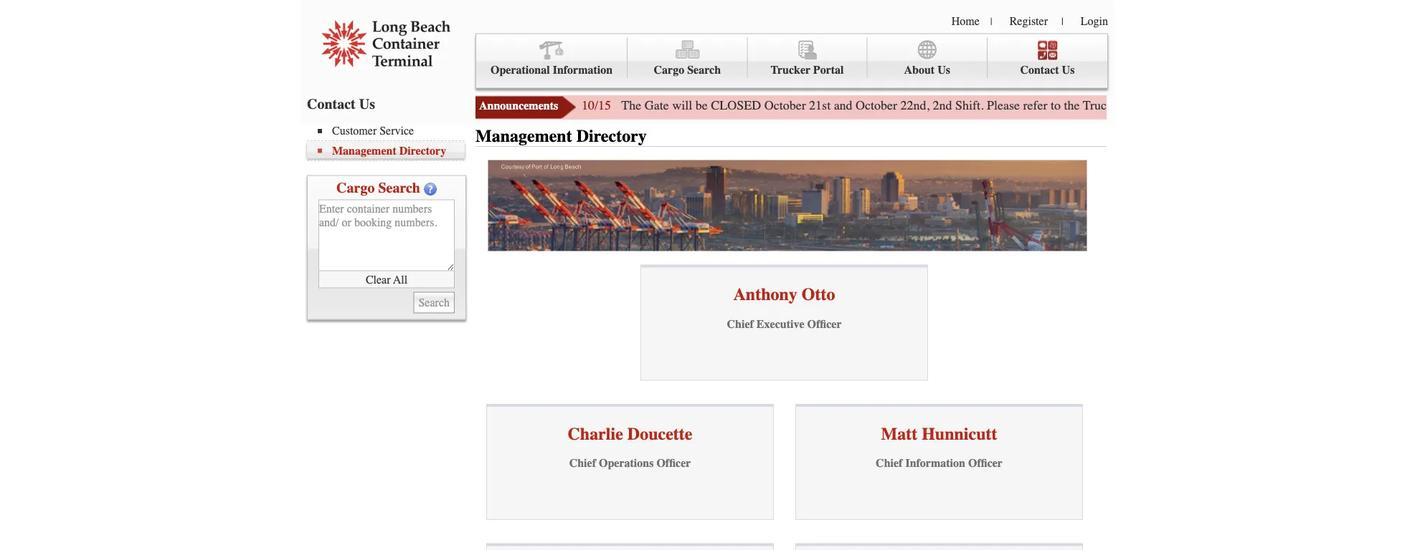 Task type: locate. For each thing, give the bounding box(es) containing it.
1 horizontal spatial cargo
[[654, 63, 685, 77]]

0 horizontal spatial menu bar
[[307, 123, 472, 161]]

search
[[687, 63, 721, 77], [378, 180, 420, 196]]

1 horizontal spatial contact
[[1020, 63, 1059, 77]]

contact us up to
[[1020, 63, 1075, 77]]

gate right the
[[645, 98, 669, 113]]

chief executive officer
[[727, 318, 842, 331]]

operational information
[[491, 63, 613, 77]]

0 horizontal spatial for
[[1231, 98, 1247, 113]]

0 horizontal spatial contact
[[307, 96, 356, 112]]

contact up the refer
[[1020, 63, 1059, 77]]

trucker portal
[[771, 63, 844, 77]]

october right and
[[856, 98, 898, 113]]

management inside customer service management directory
[[332, 144, 397, 157]]

matt
[[881, 425, 918, 444]]

contact us
[[1020, 63, 1075, 77], [307, 96, 375, 112]]

hours
[[1144, 98, 1176, 113]]

10/15 the gate will be closed october 21st and october 22nd, 2nd shift. please refer to the truck gate hours web page for further gate details for the week.
[[582, 98, 1415, 113]]

all
[[393, 273, 408, 286]]

chief down matt
[[876, 457, 903, 470]]

chief down anthony
[[727, 318, 754, 331]]

1 horizontal spatial menu bar
[[476, 33, 1108, 89]]

0 horizontal spatial chief
[[569, 457, 596, 470]]

hunnicutt
[[922, 425, 998, 444]]

october
[[765, 98, 806, 113], [856, 98, 898, 113]]

cargo search up the 'will'
[[654, 63, 721, 77]]

1 horizontal spatial |
[[1062, 16, 1064, 27]]

|
[[991, 16, 993, 27], [1062, 16, 1064, 27]]

contact inside menu bar
[[1020, 63, 1059, 77]]

2nd
[[933, 98, 952, 113]]

management directory link
[[318, 144, 465, 157]]

1 horizontal spatial cargo search
[[654, 63, 721, 77]]

0 horizontal spatial information
[[553, 63, 613, 77]]

charlie
[[568, 425, 623, 444]]

1 vertical spatial information
[[906, 457, 966, 470]]

0 horizontal spatial option
[[486, 544, 774, 551]]

anthony
[[734, 285, 798, 305]]

gate right the truck
[[1117, 98, 1141, 113]]

list box containing charlie doucette
[[486, 404, 1083, 551]]

directory down 10/15
[[577, 127, 647, 146]]

login
[[1081, 14, 1108, 28]]

chief operations officer
[[569, 457, 691, 470]]

2 option from the left
[[796, 544, 1083, 551]]

0 horizontal spatial contact us
[[307, 96, 375, 112]]

option
[[486, 544, 774, 551], [796, 544, 1083, 551]]

home
[[952, 14, 980, 28]]

for right details on the top of the page
[[1350, 98, 1365, 113]]

cargo search link
[[628, 38, 748, 78]]

the left week. in the top right of the page
[[1368, 98, 1384, 113]]

0 horizontal spatial the
[[1064, 98, 1080, 113]]

chief
[[727, 318, 754, 331], [569, 457, 596, 470], [876, 457, 903, 470]]

2 horizontal spatial us
[[1062, 63, 1075, 77]]

customer service management directory
[[332, 124, 446, 157]]

0 horizontal spatial us
[[359, 96, 375, 112]]

0 vertical spatial contact
[[1020, 63, 1059, 77]]

cargo search down management directory link
[[337, 180, 420, 196]]

about us link
[[868, 38, 988, 78]]

officer down hunnicutt
[[969, 457, 1003, 470]]

2 horizontal spatial officer
[[969, 457, 1003, 470]]

chief down charlie
[[569, 457, 596, 470]]

1 vertical spatial search
[[378, 180, 420, 196]]

0 horizontal spatial officer
[[657, 457, 691, 470]]

directory
[[577, 127, 647, 146], [399, 144, 446, 157]]

login link
[[1081, 14, 1108, 28]]

anthony otto
[[734, 285, 835, 305]]

2 for from the left
[[1350, 98, 1365, 113]]

1 horizontal spatial contact us
[[1020, 63, 1075, 77]]

the
[[1064, 98, 1080, 113], [1368, 98, 1384, 113]]

1 horizontal spatial directory
[[577, 127, 647, 146]]

gate
[[1288, 98, 1310, 113]]

0 vertical spatial menu bar
[[476, 33, 1108, 89]]

1 horizontal spatial officer
[[807, 318, 842, 331]]

0 vertical spatial information
[[553, 63, 613, 77]]

0 vertical spatial search
[[687, 63, 721, 77]]

Enter container numbers and/ or booking numbers.  text field
[[319, 200, 455, 272]]

0 horizontal spatial directory
[[399, 144, 446, 157]]

further
[[1250, 98, 1285, 113]]

contact
[[1020, 63, 1059, 77], [307, 96, 356, 112]]

0 horizontal spatial october
[[765, 98, 806, 113]]

0 horizontal spatial |
[[991, 16, 993, 27]]

1 | from the left
[[991, 16, 993, 27]]

executive
[[757, 318, 805, 331]]

0 vertical spatial cargo
[[654, 63, 685, 77]]

0 horizontal spatial gate
[[645, 98, 669, 113]]

cargo up the 'will'
[[654, 63, 685, 77]]

refer
[[1023, 98, 1048, 113]]

management down announcements
[[476, 127, 572, 146]]

1 horizontal spatial search
[[687, 63, 721, 77]]

menu bar containing customer service
[[307, 123, 472, 161]]

october left 21st
[[765, 98, 806, 113]]

1 vertical spatial contact us
[[307, 96, 375, 112]]

chief inside matt hunnicutt option
[[876, 457, 903, 470]]

chief inside charlie doucette option
[[569, 457, 596, 470]]

1 the from the left
[[1064, 98, 1080, 113]]

charlie doucette
[[568, 425, 693, 444]]

us for about us link
[[938, 63, 951, 77]]

cargo
[[654, 63, 685, 77], [337, 180, 375, 196]]

cargo search
[[654, 63, 721, 77], [337, 180, 420, 196]]

information inside menu bar
[[553, 63, 613, 77]]

contact up customer on the top left of the page
[[307, 96, 356, 112]]

1 vertical spatial cargo search
[[337, 180, 420, 196]]

details
[[1313, 98, 1347, 113]]

1 vertical spatial cargo
[[337, 180, 375, 196]]

1 horizontal spatial for
[[1350, 98, 1365, 113]]

management
[[476, 127, 572, 146], [332, 144, 397, 157]]

1 horizontal spatial october
[[856, 98, 898, 113]]

1 vertical spatial menu bar
[[307, 123, 472, 161]]

1 for from the left
[[1231, 98, 1247, 113]]

gate
[[645, 98, 669, 113], [1117, 98, 1141, 113]]

officer inside matt hunnicutt option
[[969, 457, 1003, 470]]

home link
[[952, 14, 980, 28]]

will
[[672, 98, 692, 113]]

information for operational
[[553, 63, 613, 77]]

directory down service
[[399, 144, 446, 157]]

shift.
[[956, 98, 984, 113]]

None submit
[[414, 292, 455, 314]]

week.
[[1387, 98, 1415, 113]]

1 horizontal spatial option
[[796, 544, 1083, 551]]

menu bar
[[476, 33, 1108, 89], [307, 123, 472, 161]]

officer
[[807, 318, 842, 331], [657, 457, 691, 470], [969, 457, 1003, 470]]

2 | from the left
[[1062, 16, 1064, 27]]

2 horizontal spatial chief
[[876, 457, 903, 470]]

us
[[938, 63, 951, 77], [1062, 63, 1075, 77], [359, 96, 375, 112]]

information for chief
[[906, 457, 966, 470]]

0 horizontal spatial management
[[332, 144, 397, 157]]

1 horizontal spatial us
[[938, 63, 951, 77]]

10/15
[[582, 98, 611, 113]]

the right to
[[1064, 98, 1080, 113]]

1 horizontal spatial gate
[[1117, 98, 1141, 113]]

cargo down management directory link
[[337, 180, 375, 196]]

list box
[[486, 404, 1083, 551]]

and
[[834, 98, 853, 113]]

officer down otto
[[807, 318, 842, 331]]

search up be
[[687, 63, 721, 77]]

matt hunnicutt option
[[796, 404, 1083, 521]]

for
[[1231, 98, 1247, 113], [1350, 98, 1365, 113]]

matt hunnicutt
[[881, 425, 998, 444]]

1 horizontal spatial management
[[476, 127, 572, 146]]

| right 'home' "link"
[[991, 16, 993, 27]]

contact us up customer on the top left of the page
[[307, 96, 375, 112]]

doucette
[[628, 425, 693, 444]]

information down matt hunnicutt
[[906, 457, 966, 470]]

1 horizontal spatial the
[[1368, 98, 1384, 113]]

contact us link
[[988, 38, 1108, 78]]

1 horizontal spatial information
[[906, 457, 966, 470]]

officer down doucette
[[657, 457, 691, 470]]

1 horizontal spatial chief
[[727, 318, 754, 331]]

search down management directory link
[[378, 180, 420, 196]]

officer inside charlie doucette option
[[657, 457, 691, 470]]

for right page in the right of the page
[[1231, 98, 1247, 113]]

| left login
[[1062, 16, 1064, 27]]

information inside matt hunnicutt option
[[906, 457, 966, 470]]

information
[[553, 63, 613, 77], [906, 457, 966, 470]]

management down customer on the top left of the page
[[332, 144, 397, 157]]

0 horizontal spatial search
[[378, 180, 420, 196]]

information up 10/15
[[553, 63, 613, 77]]



Task type: describe. For each thing, give the bounding box(es) containing it.
announcements
[[479, 99, 558, 113]]

0 vertical spatial cargo search
[[654, 63, 721, 77]]

1 vertical spatial contact
[[307, 96, 356, 112]]

charlie doucette option
[[486, 404, 774, 521]]

menu bar containing operational information
[[476, 33, 1108, 89]]

1 option from the left
[[486, 544, 774, 551]]

21st
[[809, 98, 831, 113]]

cargo inside menu bar
[[654, 63, 685, 77]]

2 october from the left
[[856, 98, 898, 113]]

about
[[904, 63, 935, 77]]

officer for anthony otto
[[807, 318, 842, 331]]

0 vertical spatial contact us
[[1020, 63, 1075, 77]]

operations
[[599, 457, 654, 470]]

please
[[987, 98, 1020, 113]]

1 gate from the left
[[645, 98, 669, 113]]

chief information officer
[[876, 457, 1003, 470]]

1 october from the left
[[765, 98, 806, 113]]

closed
[[711, 98, 761, 113]]

register link
[[1010, 14, 1048, 28]]

22nd,
[[901, 98, 930, 113]]

operational
[[491, 63, 550, 77]]

officer for charlie doucette
[[657, 457, 691, 470]]

truck
[[1083, 98, 1114, 113]]

directory inside customer service management directory
[[399, 144, 446, 157]]

clear all button
[[319, 272, 455, 289]]

chief for anthony
[[727, 318, 754, 331]]

0 horizontal spatial cargo
[[337, 180, 375, 196]]

portal
[[813, 63, 844, 77]]

chief for matt
[[876, 457, 903, 470]]

trucker portal link
[[748, 38, 868, 78]]

the
[[622, 98, 642, 113]]

be
[[696, 98, 708, 113]]

clear all
[[366, 273, 408, 286]]

service
[[380, 124, 414, 138]]

otto
[[802, 285, 835, 305]]

0 horizontal spatial cargo search
[[337, 180, 420, 196]]

2 gate from the left
[[1117, 98, 1141, 113]]

2 the from the left
[[1368, 98, 1384, 113]]

register
[[1010, 14, 1048, 28]]

page
[[1204, 98, 1228, 113]]

customer
[[332, 124, 377, 138]]

management directory
[[476, 127, 647, 146]]

operational information link
[[476, 38, 628, 78]]

web
[[1179, 98, 1201, 113]]

trucker
[[771, 63, 811, 77]]

about us
[[904, 63, 951, 77]]

clear
[[366, 273, 391, 286]]

to
[[1051, 98, 1061, 113]]

us for contact us link
[[1062, 63, 1075, 77]]

officer for matt hunnicutt
[[969, 457, 1003, 470]]

customer service link
[[318, 124, 465, 138]]

chief for charlie
[[569, 457, 596, 470]]



